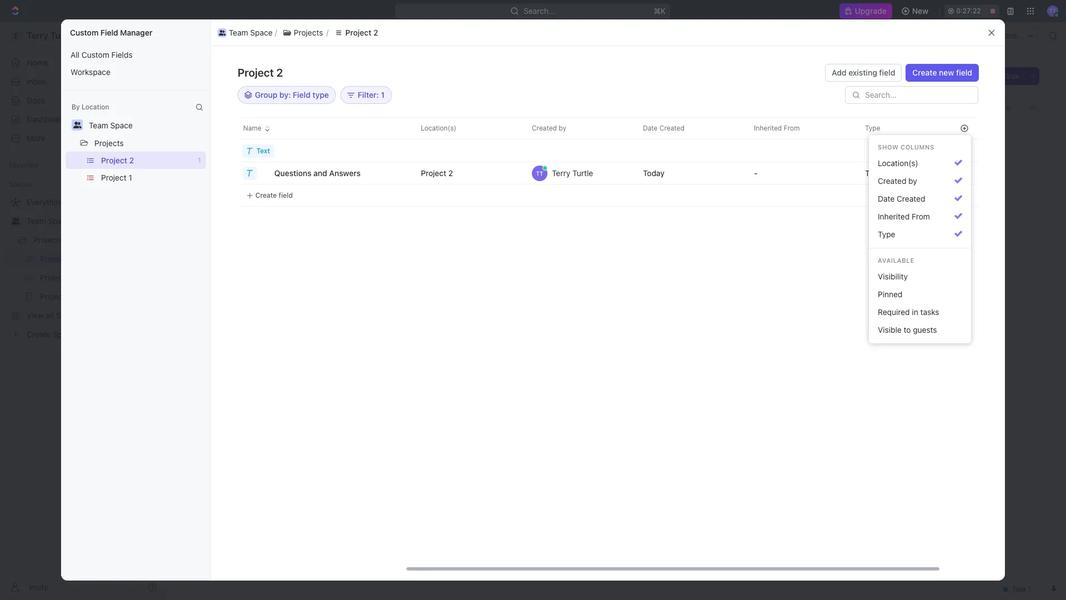 Task type: vqa. For each thing, say whether or not it's contained in the screenshot.
top custom
yes



Task type: locate. For each thing, give the bounding box(es) containing it.
39 mins up location(s) "button"
[[903, 141, 928, 149]]

0 vertical spatial date created
[[643, 124, 685, 132]]

subtasks button
[[202, 457, 249, 477]]

1 vertical spatial answers
[[232, 521, 263, 530]]

37
[[903, 212, 911, 221], [903, 248, 911, 256], [903, 274, 911, 283]]

progress up task 1
[[215, 157, 251, 165]]

1 vertical spatial inherited from
[[878, 212, 931, 221]]

1 vertical spatial created by
[[878, 176, 918, 186]]

0 vertical spatial and
[[314, 168, 327, 178]]

turtle
[[573, 168, 593, 178]]

0 horizontal spatial fields
[[111, 50, 133, 59]]

by left hide button
[[559, 124, 567, 132]]

hide button
[[572, 128, 596, 141]]

in progress for 38 mins
[[857, 168, 894, 176]]

columns
[[901, 143, 935, 151]]

changed up -
[[747, 123, 774, 132]]

on
[[801, 42, 809, 51]]

3 37 mins from the top
[[903, 274, 928, 283]]

37 mins down date created button
[[903, 212, 928, 221]]

0 horizontal spatial location(s)
[[421, 124, 457, 132]]

from down com
[[797, 168, 812, 176]]

and
[[314, 168, 327, 178], [217, 521, 230, 530]]

37 down date created button
[[903, 212, 911, 221]]

inherited from button
[[874, 208, 967, 226]]

1 horizontal spatial inherited from
[[878, 212, 931, 221]]

add task button down 'name' row
[[285, 154, 332, 168]]

text down show
[[866, 168, 881, 178]]

2 39 from the top
[[903, 141, 911, 149]]

0 vertical spatial create
[[913, 68, 938, 77]]

0 horizontal spatial from
[[784, 124, 800, 132]]

project 1
[[101, 173, 132, 182]]

all custom fields
[[71, 50, 133, 59]]

0 vertical spatial add task
[[986, 71, 1020, 81]]

0 horizontal spatial questions
[[179, 521, 215, 530]]

questions and answers inside button
[[274, 168, 361, 178]]

1 vertical spatial status
[[776, 168, 795, 176]]

38 for to
[[903, 186, 911, 194]]

39 mins up columns
[[903, 123, 928, 132]]

38 mins down location(s) "button"
[[903, 186, 928, 194]]

inherited from
[[754, 124, 800, 132], [878, 212, 931, 221]]

hide up 'turtle'
[[577, 130, 591, 138]]

2
[[374, 28, 378, 37], [335, 31, 339, 40], [274, 42, 279, 51], [246, 66, 255, 84], [277, 66, 283, 79], [129, 156, 134, 165], [264, 157, 268, 165]]

calendar link
[[281, 100, 316, 115]]

created by inside button
[[878, 176, 918, 186]]

2 38 mins from the top
[[903, 186, 928, 194]]

1 horizontal spatial fields
[[197, 495, 224, 506]]

39 mins for status
[[903, 123, 928, 132]]

questions and answers up empty field in the bottom left of the page
[[179, 521, 263, 530]]

answers
[[329, 168, 361, 178], [232, 521, 263, 530]]

user group image up projects / project 2
[[219, 30, 226, 35]]

2 38 from the top
[[903, 186, 911, 194]]

3 37 from the top
[[903, 274, 911, 283]]

1 vertical spatial hide
[[577, 130, 591, 138]]

1 horizontal spatial questions and answers
[[274, 168, 361, 178]]

team space down location
[[89, 121, 133, 130]]

to
[[859, 186, 866, 194], [871, 212, 879, 221], [859, 248, 866, 256], [206, 263, 215, 271], [871, 274, 879, 283], [904, 325, 911, 334]]

date created up today
[[643, 124, 685, 132]]

2 horizontal spatial team space
[[229, 28, 273, 37]]

0 vertical spatial location(s)
[[421, 124, 457, 132]]

share button
[[836, 38, 871, 56]]

workspace
[[71, 67, 110, 77]]

add left description
[[180, 422, 194, 431]]

empty field
[[189, 550, 231, 559]]

0 vertical spatial inherited from
[[754, 124, 800, 132]]

questions inside button
[[274, 168, 312, 178]]

2 39 mins from the top
[[903, 141, 928, 149]]

tree inside sidebar navigation
[[4, 193, 161, 343]]

1 horizontal spatial add task button
[[980, 67, 1027, 85]]

0 horizontal spatial hide
[[577, 130, 591, 138]]

list
[[216, 26, 985, 39], [61, 46, 211, 81], [61, 152, 211, 186]]

created by left hide button
[[532, 124, 567, 132]]

in progress for 2
[[206, 157, 251, 165]]

changed down eloisefrancis23@gmail. com
[[747, 168, 774, 176]]

1 vertical spatial type
[[878, 229, 896, 239]]

in progress up available
[[857, 230, 894, 238]]

changed status from down eloisefrancis23@gmail. com
[[745, 168, 814, 176]]

team space inside tree
[[27, 216, 70, 226]]

37 mins
[[903, 212, 928, 221], [903, 248, 928, 256], [903, 274, 928, 283]]

row group containing terry turtle
[[406, 140, 961, 207]]

1 horizontal spatial user group image
[[219, 30, 226, 35]]

0 vertical spatial changed
[[747, 123, 774, 132]]

0 vertical spatial type
[[866, 124, 881, 132]]

create inside questions and answers row group
[[256, 191, 277, 199]]

1 39 mins from the top
[[903, 123, 928, 132]]

39
[[903, 123, 911, 132], [903, 141, 911, 149]]

tree containing team space
[[4, 193, 161, 343]]

questions
[[274, 168, 312, 178], [179, 521, 215, 530]]

1 vertical spatial projects button
[[89, 134, 129, 152]]

location(s)
[[421, 124, 457, 132], [878, 158, 919, 168]]

fields down the subtasks
[[197, 495, 224, 506]]

fields inside dropdown button
[[197, 495, 224, 506]]

1 38 from the top
[[903, 168, 911, 176]]

project 1 button
[[96, 169, 206, 186]]

1 horizontal spatial text
[[866, 168, 881, 178]]

upgrade link
[[840, 3, 893, 19]]

mins
[[913, 123, 928, 132], [913, 141, 928, 149], [913, 168, 928, 176], [913, 186, 928, 194], [913, 212, 928, 221], [913, 248, 928, 256], [913, 274, 928, 283], [913, 292, 928, 301]]

date created down created by button
[[878, 194, 926, 203]]

0 vertical spatial task
[[1003, 71, 1020, 81]]

to do down date created button
[[869, 212, 889, 221]]

1 vertical spatial 38 mins
[[903, 186, 928, 194]]

changed status from up eloisefrancis23@gmail. com
[[745, 123, 814, 132]]

1 38 mins from the top
[[903, 168, 928, 176]]

projects button
[[277, 26, 329, 39], [89, 134, 129, 152]]

1 changed from the top
[[747, 123, 774, 132]]

to do up pinned
[[869, 274, 889, 283]]

2 changed from the top
[[747, 168, 774, 176]]

0 horizontal spatial date created
[[643, 124, 685, 132]]

questions and answers inside custom fields element
[[179, 521, 263, 530]]

from inside grid
[[784, 124, 800, 132]]

1 horizontal spatial inherited
[[878, 212, 910, 221]]

2 inside button
[[374, 28, 378, 37]]

0 vertical spatial 38
[[903, 168, 911, 176]]

cell
[[406, 140, 517, 162], [517, 140, 628, 162], [628, 140, 739, 162], [739, 140, 850, 162], [850, 140, 961, 162], [951, 140, 979, 162], [211, 162, 239, 184], [406, 184, 517, 207], [517, 184, 628, 207], [628, 184, 739, 207], [739, 184, 850, 207], [850, 184, 961, 207], [951, 184, 979, 207]]

row
[[406, 117, 961, 139]]

37 up available
[[903, 248, 911, 256]]

custom field manager
[[70, 28, 152, 37]]

in progress down show
[[857, 168, 894, 176]]

mins down columns
[[913, 168, 928, 176]]

0 horizontal spatial date
[[643, 124, 658, 132]]

2 vertical spatial 37
[[903, 274, 911, 283]]

fields inside button
[[111, 50, 133, 59]]

1 vertical spatial by
[[909, 176, 918, 186]]

0:27:22
[[957, 7, 982, 15]]

in progress up task 1
[[206, 157, 251, 165]]

from for 38 mins
[[797, 168, 812, 176]]

1 37 mins from the top
[[903, 212, 928, 221]]

38 down location(s) "button"
[[903, 186, 911, 194]]

0 vertical spatial in progress
[[206, 157, 251, 165]]

changed status from
[[745, 123, 814, 132], [745, 168, 814, 176]]

projects inside tree
[[33, 235, 63, 244]]

0 horizontal spatial team space button
[[84, 116, 138, 134]]

1 vertical spatial team space button
[[84, 116, 138, 134]]

1 vertical spatial fields
[[197, 495, 224, 506]]

mins right 27
[[913, 292, 928, 301]]

tt
[[536, 170, 544, 176]]

field inside questions and answers row group
[[279, 191, 293, 199]]

press space to select this row. row containing terry turtle
[[406, 162, 961, 184]]

2 vertical spatial task
[[224, 193, 241, 203]]

0 horizontal spatial team space
[[27, 216, 70, 226]]

38
[[903, 168, 911, 176], [903, 186, 911, 194]]

progress down show
[[867, 168, 894, 176]]

38 mins for changed status from
[[903, 168, 928, 176]]

1 row group from the left
[[406, 140, 961, 207]]

do up pinned
[[880, 274, 889, 283]]

inherited down date created button
[[878, 212, 910, 221]]

2 status from the top
[[776, 168, 795, 176]]

add description button
[[162, 418, 632, 436]]

0 vertical spatial from
[[797, 123, 812, 132]]

by location
[[72, 103, 109, 111]]

3 mins from the top
[[913, 168, 928, 176]]

1 status from the top
[[776, 123, 795, 132]]

0 horizontal spatial add task
[[298, 157, 328, 165]]

team inside tree
[[27, 216, 46, 226]]

to do up 8686faf0v
[[206, 263, 227, 271]]

visibility
[[878, 272, 908, 281]]

38 mins down columns
[[903, 168, 928, 176]]

all custom fields button
[[66, 46, 206, 63]]

0 vertical spatial created by
[[532, 124, 567, 132]]

text down 'name'
[[257, 146, 270, 155]]

by down location(s) "button"
[[909, 176, 918, 186]]

1 horizontal spatial task
[[313, 157, 328, 165]]

column header
[[211, 117, 220, 139], [211, 117, 239, 139]]

0 horizontal spatial created by
[[532, 124, 567, 132]]

1 horizontal spatial date
[[878, 194, 895, 203]]

new
[[913, 6, 929, 16]]

changed status from for 39 mins
[[745, 123, 814, 132]]

mins down date created button
[[913, 212, 928, 221]]

1 horizontal spatial by
[[909, 176, 918, 186]]

7 mins from the top
[[913, 274, 928, 283]]

inherited from up eloisefrancis23@gmail. com
[[754, 124, 800, 132]]

date created inside row
[[643, 124, 685, 132]]

press space to select this row. row containing questions and answers
[[211, 162, 406, 184]]

0 vertical spatial custom
[[70, 28, 99, 37]]

0 horizontal spatial create
[[256, 191, 277, 199]]

created inside created by button
[[878, 176, 907, 186]]

questions and answers
[[274, 168, 361, 178], [179, 521, 263, 530]]

0 vertical spatial fields
[[111, 50, 133, 59]]

created left on
[[774, 42, 799, 51]]

1 horizontal spatial create
[[913, 68, 938, 77]]

1 horizontal spatial and
[[314, 168, 327, 178]]

mins up columns
[[913, 123, 928, 132]]

user group image
[[219, 30, 226, 35], [11, 218, 20, 224]]

37 up 27
[[903, 274, 911, 283]]

mins down type button
[[913, 248, 928, 256]]

hide down search... "text box"
[[935, 103, 952, 112]]

created down location(s) "button"
[[878, 176, 907, 186]]

location(s) inside row
[[421, 124, 457, 132]]

add task down 'name' row
[[298, 157, 328, 165]]

date inside button
[[878, 194, 895, 203]]

required in tasks button
[[874, 303, 967, 321]]

0 vertical spatial user group image
[[219, 30, 226, 35]]

status up eloisefrancis23@gmail. com
[[776, 123, 795, 132]]

new button
[[897, 2, 936, 20]]

2 vertical spatial list
[[61, 152, 211, 186]]

1 changed status from from the top
[[745, 123, 814, 132]]

39 right show
[[903, 141, 911, 149]]

task sidebar navigation tab list
[[949, 67, 973, 132]]

1 vertical spatial custom
[[82, 50, 109, 59]]

2 vertical spatial in progress
[[857, 230, 894, 238]]

2 from from the top
[[797, 168, 812, 176]]

create left new
[[913, 68, 938, 77]]

38 down show columns
[[903, 168, 911, 176]]

date created inside button
[[878, 194, 926, 203]]

upgrade
[[855, 6, 887, 16]]

team
[[229, 28, 248, 37], [187, 31, 206, 40], [89, 121, 108, 130], [27, 216, 46, 226]]

created by
[[532, 124, 567, 132], [878, 176, 918, 186]]

user group image inside tree
[[11, 218, 20, 224]]

do down date created button
[[880, 212, 889, 221]]

questions and answers down 'name' row
[[274, 168, 361, 178]]

0 horizontal spatial user group image
[[11, 218, 20, 224]]

press space to select this row. row inside questions and answers row group
[[211, 162, 406, 184]]

home link
[[4, 54, 161, 72]]

and down 'name' row
[[314, 168, 327, 178]]

inherited up -
[[754, 124, 782, 132]]

hide inside button
[[577, 130, 591, 138]]

manager
[[120, 28, 152, 37]]

team space down spaces
[[27, 216, 70, 226]]

row group
[[406, 140, 961, 207], [951, 140, 979, 207]]

created down created by button
[[897, 194, 926, 203]]

type
[[866, 124, 881, 132], [878, 229, 896, 239]]

visibility button
[[874, 268, 967, 286]]

from up eloisefrancis23@gmail. com
[[797, 123, 812, 132]]

1 vertical spatial from
[[912, 212, 931, 221]]

1 vertical spatial user group image
[[11, 218, 20, 224]]

existing
[[849, 68, 878, 77]]

text inside 'button'
[[257, 146, 270, 155]]

by
[[559, 124, 567, 132], [909, 176, 918, 186]]

date down created by button
[[878, 194, 895, 203]]

eloisefrancis23@gmail. com
[[733, 141, 888, 158]]

17
[[825, 42, 832, 51]]

progress
[[215, 157, 251, 165], [867, 168, 894, 176], [867, 230, 894, 238]]

1 vertical spatial team space
[[89, 121, 133, 130]]

date created button
[[874, 190, 967, 208]]

0 vertical spatial from
[[784, 124, 800, 132]]

and inside custom fields element
[[217, 521, 230, 530]]

automations button
[[966, 27, 1023, 44]]

location(s) left assignees
[[421, 124, 457, 132]]

task left '1' button
[[224, 193, 241, 203]]

1 horizontal spatial from
[[912, 212, 931, 221]]

hide inside dropdown button
[[935, 103, 952, 112]]

type up available
[[878, 229, 896, 239]]

from down date created button
[[912, 212, 931, 221]]

status right -
[[776, 168, 795, 176]]

2 changed status from from the top
[[745, 168, 814, 176]]

type inside row
[[866, 124, 881, 132]]

0 horizontal spatial and
[[217, 521, 230, 530]]

docs
[[27, 96, 45, 105]]

answers inside custom fields element
[[232, 521, 263, 530]]

from
[[784, 124, 800, 132], [912, 212, 931, 221]]

user group image down spaces
[[11, 218, 20, 224]]

0 horizontal spatial questions and answers
[[179, 521, 263, 530]]

39 up show columns
[[903, 123, 911, 132]]

column header down board link
[[211, 117, 220, 139]]

1 vertical spatial and
[[217, 521, 230, 530]]

add existing field button
[[826, 64, 902, 82]]

custom for custom field manager
[[70, 28, 99, 37]]

do
[[880, 212, 889, 221], [217, 263, 227, 271], [880, 274, 889, 283]]

changed status from for 38 mins
[[745, 168, 814, 176]]

1 button
[[249, 192, 264, 203]]

add task up customize
[[986, 71, 1020, 81]]

add task button up customize
[[980, 67, 1027, 85]]

progress up available
[[867, 230, 894, 238]]

press space to select this row. row
[[406, 140, 961, 162], [211, 162, 406, 184], [406, 162, 961, 184], [406, 184, 961, 207]]

status for 38 mins
[[776, 168, 795, 176]]

1 vertical spatial inherited
[[878, 212, 910, 221]]

0 horizontal spatial task
[[224, 193, 241, 203]]

37 mins down type button
[[903, 248, 928, 256]]

create right task 1
[[256, 191, 277, 199]]

field right new
[[957, 68, 973, 77]]

1 from from the top
[[797, 123, 812, 132]]

create
[[913, 68, 938, 77], [256, 191, 277, 199]]

1 vertical spatial 39
[[903, 141, 911, 149]]

0 vertical spatial questions and answers
[[274, 168, 361, 178]]

1 vertical spatial team space link
[[27, 212, 159, 230]]

1 vertical spatial list
[[61, 46, 211, 81]]

questions down 'custom fields'
[[179, 521, 215, 530]]

1 horizontal spatial projects link
[[206, 42, 235, 51]]

0 vertical spatial 39 mins
[[903, 123, 928, 132]]

location(s) inside "button"
[[878, 158, 919, 168]]

type up show
[[866, 124, 881, 132]]

from for 39 mins
[[797, 123, 812, 132]]

task down 'name' row
[[313, 157, 328, 165]]

created by down location(s) "button"
[[878, 176, 918, 186]]

1 horizontal spatial questions
[[274, 168, 312, 178]]

1 horizontal spatial add task
[[986, 71, 1020, 81]]

hide button
[[922, 100, 955, 115]]

team space button up projects / project 2
[[216, 26, 275, 39]]

0 vertical spatial add task button
[[980, 67, 1027, 85]]

mins up location(s) "button"
[[913, 141, 928, 149]]

pinned button
[[874, 286, 967, 303]]

0 vertical spatial inherited
[[754, 124, 782, 132]]

team space up projects / project 2
[[229, 28, 273, 37]]

6 mins from the top
[[913, 248, 928, 256]]

37 mins up 'pinned' button
[[903, 274, 928, 283]]

grid
[[211, 117, 979, 572]]

do up 8686faf0v
[[217, 263, 227, 271]]

1 horizontal spatial answers
[[329, 168, 361, 178]]

from up eloisefrancis23@gmail. com
[[784, 124, 800, 132]]

list containing team space
[[216, 26, 985, 39]]

0 horizontal spatial answers
[[232, 521, 263, 530]]

from
[[797, 123, 812, 132], [797, 168, 812, 176]]

inherited
[[754, 124, 782, 132], [878, 212, 910, 221]]

mins down location(s) "button"
[[913, 186, 928, 194]]

1 horizontal spatial location(s)
[[878, 158, 919, 168]]

create field button
[[242, 189, 297, 202]]

fields up workspace button
[[111, 50, 133, 59]]

tree
[[4, 193, 161, 343]]

39 for com
[[903, 141, 911, 149]]

0 vertical spatial do
[[880, 212, 889, 221]]

team space button
[[216, 26, 275, 39], [84, 116, 138, 134]]

0 vertical spatial list
[[216, 26, 985, 39]]

custom fields button
[[158, 487, 636, 514]]

field right '1' button
[[279, 191, 293, 199]]

location(s) down show columns
[[878, 158, 919, 168]]

1 horizontal spatial date created
[[878, 194, 926, 203]]

2 vertical spatial team space
[[27, 216, 70, 226]]

in progress
[[206, 157, 251, 165], [857, 168, 894, 176], [857, 230, 894, 238]]

inherited inside "button"
[[878, 212, 910, 221]]

user group image inside team space button
[[219, 30, 226, 35]]

custom fields
[[158, 495, 224, 506]]

custom inside dropdown button
[[158, 495, 194, 506]]

questions up create field
[[274, 168, 312, 178]]

mins up 'pinned' button
[[913, 274, 928, 283]]

project 2
[[345, 28, 378, 37], [306, 31, 339, 40], [193, 66, 259, 84], [238, 66, 283, 79], [101, 156, 134, 165]]

1 vertical spatial date
[[878, 194, 895, 203]]

39 mins for com
[[903, 141, 928, 149]]

date up today
[[643, 124, 658, 132]]

1 vertical spatial questions and answers
[[179, 521, 263, 530]]

in
[[206, 157, 213, 165], [859, 168, 865, 176], [859, 230, 865, 238], [912, 307, 919, 317]]

name row
[[211, 117, 406, 139]]

0 vertical spatial 39
[[903, 123, 911, 132]]

1 39 from the top
[[903, 123, 911, 132]]

inherited from down date created button
[[878, 212, 931, 221]]

1 horizontal spatial projects button
[[277, 26, 329, 39]]

0 vertical spatial answers
[[329, 168, 361, 178]]



Task type: describe. For each thing, give the bounding box(es) containing it.
2 row group from the left
[[951, 140, 979, 207]]

38 mins for to
[[903, 186, 928, 194]]

today
[[643, 168, 665, 178]]

1 vertical spatial do
[[217, 263, 227, 271]]

add down 'name' row
[[298, 157, 311, 165]]

calendar
[[283, 103, 316, 112]]

dashboards link
[[4, 111, 161, 128]]

created inside date created button
[[897, 194, 926, 203]]

created on nov 17
[[774, 42, 832, 51]]

field
[[101, 28, 118, 37]]

create for create field
[[256, 191, 277, 199]]

required in tasks
[[878, 307, 940, 317]]

home
[[27, 58, 48, 67]]

1 vertical spatial to do
[[206, 263, 227, 271]]

project 2 button
[[329, 26, 384, 39]]

automations
[[971, 31, 1018, 40]]

task sidebar content section
[[711, 61, 944, 572]]

from inside "button"
[[912, 212, 931, 221]]

2 horizontal spatial task
[[1003, 71, 1020, 81]]

share
[[843, 42, 864, 51]]

description
[[196, 422, 236, 431]]

search...
[[524, 6, 556, 16]]

created by inside row
[[532, 124, 567, 132]]

empty
[[189, 550, 213, 559]]

team space link inside tree
[[27, 212, 159, 230]]

1 37 from the top
[[903, 212, 911, 221]]

list containing project 2
[[61, 152, 211, 186]]

favorites button
[[4, 159, 43, 172]]

field right existing
[[880, 68, 896, 77]]

com
[[733, 141, 888, 158]]

date inside row
[[643, 124, 658, 132]]

show columns
[[878, 143, 935, 151]]

1 horizontal spatial team space
[[89, 121, 133, 130]]

projects link inside tree
[[33, 231, 130, 249]]

2 vertical spatial progress
[[867, 230, 894, 238]]

changed for 39 mins
[[747, 123, 774, 132]]

by
[[72, 103, 80, 111]]

terry
[[552, 168, 571, 178]]

hide for hide dropdown button
[[935, 103, 952, 112]]

invite
[[29, 582, 48, 591]]

by inside created by button
[[909, 176, 918, 186]]

create for create new field
[[913, 68, 938, 77]]

board link
[[205, 100, 229, 115]]

sidebar navigation
[[0, 22, 166, 600]]

2 horizontal spatial /
[[288, 31, 290, 40]]

8 mins from the top
[[913, 292, 928, 301]]

answers inside button
[[329, 168, 361, 178]]

pinned
[[878, 289, 903, 299]]

inbox
[[27, 77, 46, 86]]

row containing location(s)
[[406, 117, 961, 139]]

38 for changed status from
[[903, 168, 911, 176]]

table
[[337, 103, 357, 112]]

name
[[243, 124, 262, 132]]

cell inside "press space to select this row." row
[[211, 162, 239, 184]]

dashboards
[[27, 114, 70, 124]]

grid containing questions and answers
[[211, 117, 979, 572]]

by inside row
[[559, 124, 567, 132]]

create new field button
[[906, 64, 979, 82]]

eloisefrancis23@gmail.
[[812, 141, 888, 149]]

list containing all custom fields
[[61, 46, 211, 81]]

created left hide button
[[532, 124, 557, 132]]

nov
[[810, 42, 823, 51]]

guests
[[914, 325, 938, 334]]

board
[[207, 103, 229, 112]]

gantt link
[[375, 100, 398, 115]]

empty field button
[[158, 546, 237, 564]]

spaces
[[9, 180, 32, 188]]

search button
[[876, 100, 920, 115]]

0 horizontal spatial /
[[235, 31, 238, 40]]

new
[[940, 68, 955, 77]]

hide for hide button
[[577, 130, 591, 138]]

questions inside custom fields element
[[179, 521, 215, 530]]

assignees button
[[449, 128, 501, 141]]

visible
[[878, 325, 902, 334]]

in inside button
[[912, 307, 919, 317]]

progress for 38 mins
[[867, 168, 894, 176]]

all
[[71, 50, 79, 59]]

workspace button
[[66, 63, 206, 81]]

status for 39 mins
[[776, 123, 795, 132]]

field right empty
[[215, 550, 231, 559]]

created up today
[[660, 124, 685, 132]]

location
[[82, 103, 109, 111]]

0:27:22 button
[[945, 4, 1000, 18]]

questions and answers button
[[273, 164, 367, 182]]

show
[[878, 143, 899, 151]]

custom fields element
[[158, 514, 636, 564]]

Search... text field
[[866, 91, 972, 99]]

27 mins
[[903, 292, 928, 301]]

text button
[[242, 144, 275, 158]]

2 horizontal spatial projects link
[[240, 29, 286, 42]]

location(s) button
[[874, 154, 967, 172]]

type inside button
[[878, 229, 896, 239]]

required
[[878, 307, 910, 317]]

search
[[891, 103, 916, 112]]

tasks
[[921, 307, 940, 317]]

inherited from inside row
[[754, 124, 800, 132]]

2 vertical spatial to do
[[869, 274, 889, 283]]

1 horizontal spatial team space link
[[173, 29, 233, 42]]

2 mins from the top
[[913, 141, 928, 149]]

customize button
[[958, 100, 1014, 115]]

Edit task name text field
[[158, 296, 636, 317]]

team space /
[[187, 31, 238, 40]]

list link
[[247, 100, 263, 115]]

table link
[[335, 100, 357, 115]]

space inside tree
[[48, 216, 70, 226]]

progress for 2
[[215, 157, 251, 165]]

column header down board
[[211, 117, 239, 139]]

5 mins from the top
[[913, 212, 928, 221]]

0 vertical spatial team space button
[[216, 26, 275, 39]]

add description
[[180, 422, 236, 431]]

project 2 inside the project 2 button
[[345, 28, 378, 37]]

⌘k
[[654, 6, 666, 16]]

questions and answers row group
[[211, 140, 433, 207]]

terry turtle
[[552, 168, 593, 178]]

docs link
[[4, 92, 161, 109]]

27
[[903, 292, 911, 301]]

inherited from inside "button"
[[878, 212, 931, 221]]

8686faf0v button
[[199, 273, 242, 286]]

-
[[754, 168, 758, 178]]

task 1
[[224, 193, 246, 203]]

to inside button
[[904, 325, 911, 334]]

available
[[878, 257, 915, 264]]

2 37 from the top
[[903, 248, 911, 256]]

assignees
[[463, 130, 496, 138]]

inherited inside row
[[754, 124, 782, 132]]

8686faf0v
[[203, 275, 238, 283]]

1 horizontal spatial project 2 link
[[293, 29, 342, 42]]

1 horizontal spatial /
[[240, 42, 242, 51]]

0 vertical spatial to do
[[869, 212, 889, 221]]

gantt
[[377, 103, 398, 112]]

0 horizontal spatial project 2 link
[[247, 42, 279, 51]]

and inside button
[[314, 168, 327, 178]]

subtasks
[[206, 462, 245, 472]]

projects / project 2
[[206, 42, 279, 51]]

0 vertical spatial projects button
[[277, 26, 329, 39]]

created by button
[[874, 172, 967, 190]]

favorites
[[9, 161, 38, 169]]

39 for status
[[903, 123, 911, 132]]

custom for custom fields
[[158, 495, 194, 506]]

text inside "press space to select this row." row
[[866, 168, 881, 178]]

2 37 mins from the top
[[903, 248, 928, 256]]

add up customize
[[986, 71, 1001, 81]]

inbox link
[[4, 73, 161, 91]]

add existing field
[[832, 68, 896, 77]]

visible to guests
[[878, 325, 938, 334]]

Search tasks... text field
[[928, 126, 1039, 143]]

1 mins from the top
[[913, 123, 928, 132]]

changed for 38 mins
[[747, 168, 774, 176]]

2 vertical spatial do
[[880, 274, 889, 283]]

type button
[[874, 226, 967, 243]]

add left existing
[[832, 68, 847, 77]]

0 horizontal spatial add task button
[[285, 154, 332, 168]]

custom inside button
[[82, 50, 109, 59]]

1 vertical spatial add task
[[298, 157, 328, 165]]

4 mins from the top
[[913, 186, 928, 194]]



